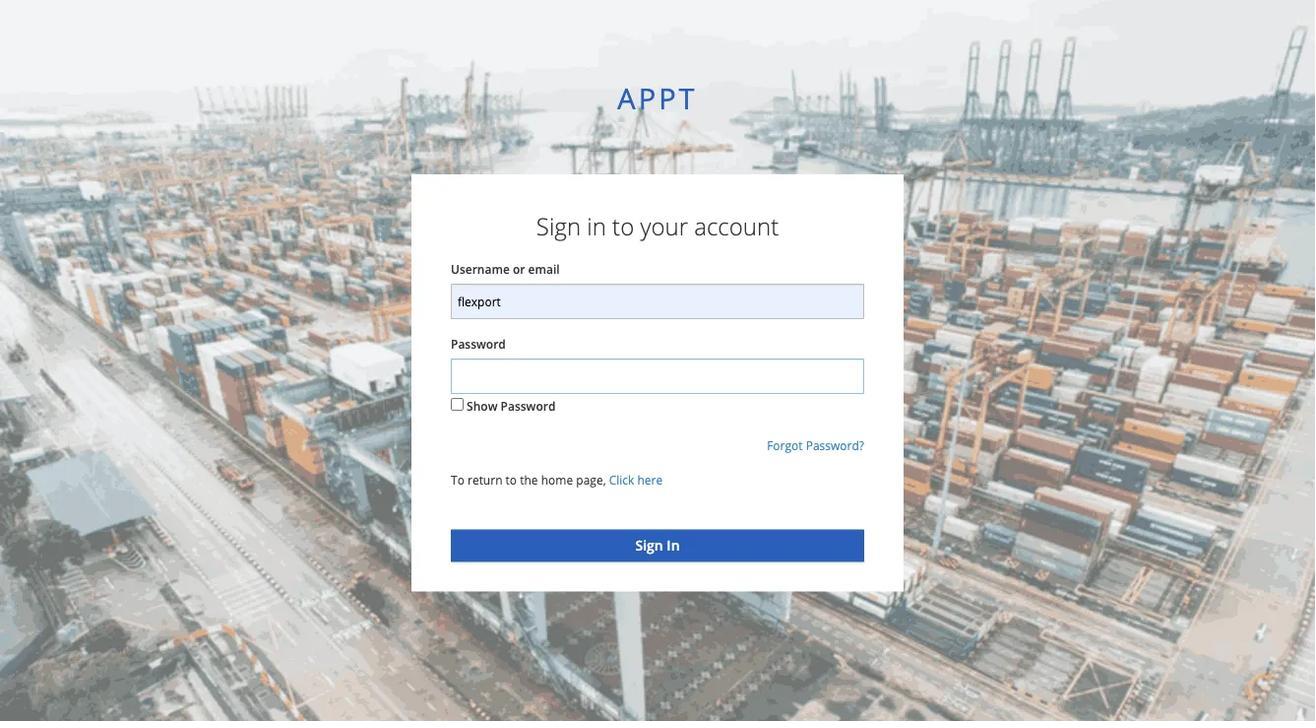 Task type: locate. For each thing, give the bounding box(es) containing it.
password?
[[806, 438, 865, 454]]

0 horizontal spatial to
[[506, 472, 517, 488]]

password up show
[[451, 336, 506, 352]]

in
[[587, 210, 607, 242]]

to return to the home page, click here
[[451, 472, 663, 488]]

password
[[451, 336, 506, 352], [501, 398, 556, 414]]

or
[[513, 261, 525, 277]]

0 vertical spatial to
[[613, 210, 635, 242]]

forgot password?
[[767, 438, 865, 454]]

click here link
[[609, 472, 663, 488]]

to right in
[[613, 210, 635, 242]]

show password
[[467, 398, 556, 414]]

1 vertical spatial to
[[506, 472, 517, 488]]

sign in to your account
[[537, 210, 779, 242]]

password right show
[[501, 398, 556, 414]]

to
[[613, 210, 635, 242], [506, 472, 517, 488]]

email
[[528, 261, 560, 277]]

account
[[695, 210, 779, 242]]

to for the
[[506, 472, 517, 488]]

1 horizontal spatial to
[[613, 210, 635, 242]]

show
[[467, 398, 498, 414]]

your
[[641, 210, 689, 242]]

forgot password? link
[[767, 438, 865, 454]]

to left the
[[506, 472, 517, 488]]

return
[[468, 472, 503, 488]]

1 vertical spatial password
[[501, 398, 556, 414]]

sign
[[537, 210, 581, 242]]

Password password field
[[451, 359, 865, 394]]

None submit
[[451, 530, 865, 562]]



Task type: describe. For each thing, give the bounding box(es) containing it.
the
[[520, 472, 538, 488]]

appt
[[618, 78, 698, 117]]

click
[[609, 472, 635, 488]]

page,
[[576, 472, 606, 488]]

username
[[451, 261, 510, 277]]

0 vertical spatial password
[[451, 336, 506, 352]]

username or email
[[451, 261, 560, 277]]

to for your
[[613, 210, 635, 242]]

home
[[541, 472, 573, 488]]

here
[[638, 472, 663, 488]]

to
[[451, 472, 465, 488]]

forgot
[[767, 438, 803, 454]]

Show Password checkbox
[[451, 398, 464, 411]]

Username or email text field
[[451, 284, 865, 319]]



